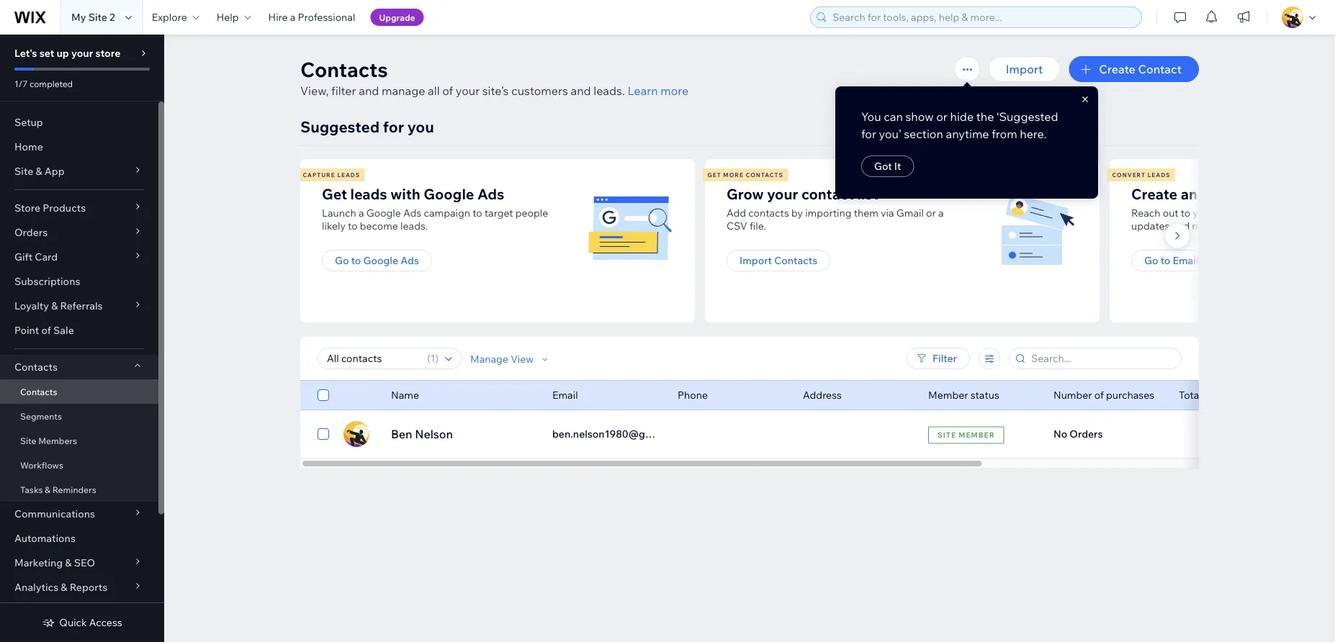 Task type: locate. For each thing, give the bounding box(es) containing it.
store
[[95, 47, 121, 59]]

member status
[[928, 389, 1000, 402]]

a inside get leads with google ads launch a google ads campaign to target people likely to become leads.
[[359, 207, 364, 219]]

orders
[[14, 226, 48, 239], [1070, 428, 1103, 440]]

0 vertical spatial of
[[442, 84, 453, 98]]

contacts
[[300, 57, 388, 82], [774, 254, 818, 267], [14, 361, 58, 373], [20, 386, 57, 397]]

ads up the target in the top of the page
[[478, 185, 504, 203]]

1 horizontal spatial orders
[[1070, 428, 1103, 440]]

learn
[[628, 84, 658, 98]]

0 horizontal spatial import
[[740, 254, 772, 267]]

1 vertical spatial with
[[1273, 207, 1293, 219]]

1 horizontal spatial leads
[[1148, 171, 1171, 179]]

orders button
[[0, 220, 158, 245]]

site
[[88, 11, 107, 23], [14, 165, 33, 178], [938, 431, 957, 440], [20, 435, 36, 446]]

view inside manage view dropdown button
[[511, 353, 534, 366]]

to right the out on the right of the page
[[1181, 207, 1191, 219]]

leads for create
[[1148, 171, 1171, 179]]

a down leads
[[359, 207, 364, 219]]

& inside popup button
[[36, 165, 42, 178]]

of right the 'number'
[[1095, 389, 1104, 402]]

or inside grow your contact list add contacts by importing them via gmail or a csv file.
[[926, 207, 936, 219]]

via
[[881, 207, 894, 219]]

more
[[661, 84, 689, 98]]

seo
[[74, 557, 95, 569]]

& left 'reports'
[[61, 581, 67, 594]]

your
[[71, 47, 93, 59], [456, 84, 480, 98], [767, 185, 798, 203], [1193, 207, 1214, 219]]

or left hide
[[936, 109, 948, 124]]

0 vertical spatial email
[[1173, 254, 1199, 267]]

contacts down point of sale
[[14, 361, 58, 373]]

analytics & reports
[[14, 581, 107, 594]]

0 horizontal spatial marketing
[[14, 557, 63, 569]]

site members
[[20, 435, 77, 446]]

gmail
[[897, 207, 924, 219]]

0 horizontal spatial go
[[335, 254, 349, 267]]

1 vertical spatial marketing
[[14, 557, 63, 569]]

to down launch
[[348, 220, 358, 232]]

& left seo at left bottom
[[65, 557, 72, 569]]

ads
[[478, 185, 504, 203], [403, 207, 422, 219], [401, 254, 419, 267]]

your inside "sidebar" element
[[71, 47, 93, 59]]

site down segments
[[20, 435, 36, 446]]

1 horizontal spatial for
[[861, 127, 876, 141]]

go to email marketing
[[1144, 254, 1250, 267]]

site inside popup button
[[14, 165, 33, 178]]

view right "manage"
[[511, 353, 534, 366]]

None checkbox
[[318, 387, 329, 404], [318, 426, 329, 443], [318, 387, 329, 404], [318, 426, 329, 443]]

analytics & reports button
[[0, 575, 158, 600]]

import inside the import button
[[1006, 62, 1043, 76]]

workflows
[[20, 460, 63, 471]]

1 horizontal spatial or
[[936, 109, 948, 124]]

create inside create an email campaign reach out to your subscribers with newslette
[[1132, 185, 1178, 203]]

to left the target in the top of the page
[[473, 207, 482, 219]]

go
[[335, 254, 349, 267], [1144, 254, 1159, 267]]

store
[[14, 202, 40, 214]]

upgrade
[[379, 12, 415, 23]]

0 horizontal spatial email
[[552, 389, 578, 402]]

contacts view, filter and manage all of your site's customers and leads. learn more
[[300, 57, 689, 98]]

1 horizontal spatial view
[[1099, 427, 1126, 442]]

import up 'suggested
[[1006, 62, 1043, 76]]

and right filter on the left of the page
[[359, 84, 379, 98]]

& for marketing
[[65, 557, 72, 569]]

create left contact
[[1099, 62, 1136, 76]]

site down home
[[14, 165, 33, 178]]

1 vertical spatial member
[[959, 431, 995, 440]]

grow
[[727, 185, 764, 203]]

1 vertical spatial view
[[1099, 427, 1126, 442]]

for inside you can show or hide the 'suggested for you' section anytime from here.
[[861, 127, 876, 141]]

marketing up analytics
[[14, 557, 63, 569]]

home
[[14, 140, 43, 153]]

campaign left the target in the top of the page
[[424, 207, 470, 219]]

contacts up filter on the left of the page
[[300, 57, 388, 82]]

& left app
[[36, 165, 42, 178]]

ben nelson image
[[344, 421, 369, 447]]

1 vertical spatial orders
[[1070, 428, 1103, 440]]

1 horizontal spatial import
[[1006, 62, 1043, 76]]

& inside popup button
[[51, 300, 58, 312]]

site down 'member status'
[[938, 431, 957, 440]]

go to email marketing button
[[1132, 250, 1263, 272]]

go down likely
[[335, 254, 349, 267]]

create inside button
[[1099, 62, 1136, 76]]

store products
[[14, 202, 86, 214]]

0 horizontal spatial a
[[290, 11, 296, 23]]

loyalty
[[14, 300, 49, 312]]

ads inside button
[[401, 254, 419, 267]]

campaign up subscribers at the right of the page
[[1241, 185, 1309, 203]]

gift card
[[14, 251, 58, 263]]

0 vertical spatial campaign
[[1241, 185, 1309, 203]]

0 vertical spatial leads.
[[594, 84, 625, 98]]

a right gmail
[[938, 207, 944, 219]]

0 horizontal spatial with
[[390, 185, 420, 203]]

member left status
[[928, 389, 968, 402]]

with
[[390, 185, 420, 203], [1273, 207, 1293, 219]]

contacts up segments
[[20, 386, 57, 397]]

ben
[[391, 427, 412, 442]]

purchases
[[1106, 389, 1155, 402]]

1 vertical spatial or
[[926, 207, 936, 219]]

create
[[1099, 62, 1136, 76], [1132, 185, 1178, 203]]

for
[[383, 117, 404, 136], [861, 127, 876, 141]]

customers
[[511, 84, 568, 98]]

with inside create an email campaign reach out to your subscribers with newslette
[[1273, 207, 1293, 219]]

with left newslette
[[1273, 207, 1293, 219]]

workflows link
[[0, 453, 158, 478]]

manage
[[470, 353, 508, 366]]

1 horizontal spatial a
[[359, 207, 364, 219]]

communications button
[[0, 502, 158, 527]]

1 horizontal spatial campaign
[[1241, 185, 1309, 203]]

1 horizontal spatial email
[[1173, 254, 1199, 267]]

help button
[[208, 0, 260, 35]]

2 vertical spatial google
[[363, 254, 398, 267]]

ads down get leads with google ads launch a google ads campaign to target people likely to become leads.
[[401, 254, 419, 267]]

list containing get leads with google ads
[[298, 159, 1335, 323]]

1 vertical spatial import
[[740, 254, 772, 267]]

0 horizontal spatial of
[[41, 324, 51, 337]]

0 horizontal spatial and
[[359, 84, 379, 98]]

to
[[473, 207, 482, 219], [1181, 207, 1191, 219], [348, 220, 358, 232], [351, 254, 361, 267], [1161, 254, 1171, 267]]

or right gmail
[[926, 207, 936, 219]]

1 vertical spatial campaign
[[424, 207, 470, 219]]

0 horizontal spatial view
[[511, 353, 534, 366]]

contacts down "by"
[[774, 254, 818, 267]]

go inside go to email marketing button
[[1144, 254, 1159, 267]]

manage view
[[470, 353, 534, 366]]

a inside the "hire a professional" link
[[290, 11, 296, 23]]

capture leads
[[303, 171, 360, 179]]

leads up get
[[337, 171, 360, 179]]

site & app button
[[0, 159, 158, 184]]

of right all
[[442, 84, 453, 98]]

with right leads
[[390, 185, 420, 203]]

leads. inside the contacts view, filter and manage all of your site's customers and leads. learn more
[[594, 84, 625, 98]]

contacts link
[[0, 380, 158, 404]]

products
[[43, 202, 86, 214]]

likely
[[322, 220, 346, 232]]

Unsaved view field
[[323, 349, 423, 369]]

to down become
[[351, 254, 361, 267]]

0 vertical spatial view
[[511, 353, 534, 366]]

0 vertical spatial import
[[1006, 62, 1043, 76]]

them
[[854, 207, 879, 219]]

setup link
[[0, 110, 158, 135]]

import down file.
[[740, 254, 772, 267]]

get more contacts
[[708, 171, 783, 179]]

a inside grow your contact list add contacts by importing them via gmail or a csv file.
[[938, 207, 944, 219]]

1 horizontal spatial go
[[1144, 254, 1159, 267]]

app
[[44, 165, 65, 178]]

you'
[[879, 127, 901, 141]]

out
[[1163, 207, 1179, 219]]

sidebar element
[[0, 35, 164, 642]]

leads right convert
[[1148, 171, 1171, 179]]

manage view button
[[470, 353, 551, 366]]

0 vertical spatial orders
[[14, 226, 48, 239]]

my site 2
[[71, 11, 115, 23]]

& right loyalty
[[51, 300, 58, 312]]

to inside create an email campaign reach out to your subscribers with newslette
[[1181, 207, 1191, 219]]

& inside "popup button"
[[61, 581, 67, 594]]

campaign inside get leads with google ads launch a google ads campaign to target people likely to become leads.
[[424, 207, 470, 219]]

email inside button
[[1173, 254, 1199, 267]]

go to google ads
[[335, 254, 419, 267]]

home link
[[0, 135, 158, 159]]

1 vertical spatial email
[[552, 389, 578, 402]]

0 vertical spatial or
[[936, 109, 948, 124]]

your inside create an email campaign reach out to your subscribers with newslette
[[1193, 207, 1214, 219]]

1 horizontal spatial marketing
[[1201, 254, 1250, 267]]

go inside go to google ads button
[[335, 254, 349, 267]]

view down number of purchases
[[1099, 427, 1126, 442]]

your inside grow your contact list add contacts by importing them via gmail or a csv file.
[[767, 185, 798, 203]]

contact
[[802, 185, 854, 203]]

and right "customers"
[[571, 84, 591, 98]]

of inside "sidebar" element
[[41, 324, 51, 337]]

ads up go to google ads on the top left of the page
[[403, 207, 422, 219]]

create up reach
[[1132, 185, 1178, 203]]

0 horizontal spatial leads
[[337, 171, 360, 179]]

go down reach
[[1144, 254, 1159, 267]]

for left you
[[383, 117, 404, 136]]

completed
[[30, 78, 73, 89]]

list
[[298, 159, 1335, 323]]

leads for get
[[337, 171, 360, 179]]

a right hire in the left top of the page
[[290, 11, 296, 23]]

leads. inside get leads with google ads launch a google ads campaign to target people likely to become leads.
[[400, 220, 428, 232]]

'suggested
[[997, 109, 1058, 124]]

0 vertical spatial with
[[390, 185, 420, 203]]

set
[[39, 47, 54, 59]]

1 horizontal spatial with
[[1273, 207, 1293, 219]]

2 leads from the left
[[1148, 171, 1171, 179]]

newslette
[[1296, 207, 1335, 219]]

campaign inside create an email campaign reach out to your subscribers with newslette
[[1241, 185, 1309, 203]]

& right tasks
[[45, 484, 50, 495]]

your left site's
[[456, 84, 480, 98]]

total amount spent
[[1179, 389, 1270, 402]]

create contact button
[[1069, 56, 1199, 82]]

members
[[38, 435, 77, 446]]

your up contacts
[[767, 185, 798, 203]]

marketing & seo button
[[0, 551, 158, 575]]

0 vertical spatial member
[[928, 389, 968, 402]]

for down the you
[[861, 127, 876, 141]]

of for point of sale
[[41, 324, 51, 337]]

leads. right become
[[400, 220, 428, 232]]

0 horizontal spatial orders
[[14, 226, 48, 239]]

email down the out on the right of the page
[[1173, 254, 1199, 267]]

your right up
[[71, 47, 93, 59]]

1 vertical spatial of
[[41, 324, 51, 337]]

import inside import contacts button
[[740, 254, 772, 267]]

convert leads
[[1112, 171, 1171, 179]]

0 vertical spatial create
[[1099, 62, 1136, 76]]

marketing down subscribers at the right of the page
[[1201, 254, 1250, 267]]

leads. left learn on the top left of the page
[[594, 84, 625, 98]]

point of sale
[[14, 324, 74, 337]]

2 go from the left
[[1144, 254, 1159, 267]]

2 horizontal spatial a
[[938, 207, 944, 219]]

1 leads from the left
[[337, 171, 360, 179]]

of inside the contacts view, filter and manage all of your site's customers and leads. learn more
[[442, 84, 453, 98]]

leads
[[337, 171, 360, 179], [1148, 171, 1171, 179]]

your down an
[[1193, 207, 1214, 219]]

1 horizontal spatial leads.
[[594, 84, 625, 98]]

2 horizontal spatial of
[[1095, 389, 1104, 402]]

0 horizontal spatial campaign
[[424, 207, 470, 219]]

2 vertical spatial of
[[1095, 389, 1104, 402]]

&
[[36, 165, 42, 178], [51, 300, 58, 312], [45, 484, 50, 495], [65, 557, 72, 569], [61, 581, 67, 594]]

gift card button
[[0, 245, 158, 269]]

2
[[110, 11, 115, 23]]

email up ben.nelson1980@gmail.com
[[552, 389, 578, 402]]

1 horizontal spatial and
[[571, 84, 591, 98]]

filter
[[933, 352, 957, 365]]

member
[[928, 389, 968, 402], [959, 431, 995, 440]]

0 horizontal spatial or
[[926, 207, 936, 219]]

1 go from the left
[[335, 254, 349, 267]]

& inside 'dropdown button'
[[65, 557, 72, 569]]

1 vertical spatial create
[[1132, 185, 1178, 203]]

1 horizontal spatial of
[[442, 84, 453, 98]]

campaign
[[1241, 185, 1309, 203], [424, 207, 470, 219]]

1 vertical spatial leads.
[[400, 220, 428, 232]]

to down the out on the right of the page
[[1161, 254, 1171, 267]]

marketing & seo
[[14, 557, 95, 569]]

1 vertical spatial ads
[[403, 207, 422, 219]]

let's
[[14, 47, 37, 59]]

0 vertical spatial marketing
[[1201, 254, 1250, 267]]

orders right no
[[1070, 428, 1103, 440]]

view inside view link
[[1099, 427, 1126, 442]]

ben nelson
[[391, 427, 453, 442]]

create for contact
[[1099, 62, 1136, 76]]

of left sale
[[41, 324, 51, 337]]

a
[[290, 11, 296, 23], [359, 207, 364, 219], [938, 207, 944, 219]]

0 horizontal spatial leads.
[[400, 220, 428, 232]]

orders down store on the top left of the page
[[14, 226, 48, 239]]

member down status
[[959, 431, 995, 440]]

2 vertical spatial ads
[[401, 254, 419, 267]]



Task type: vqa. For each thing, say whether or not it's contained in the screenshot.
2nd "Go" from right
yes



Task type: describe. For each thing, give the bounding box(es) containing it.
quick
[[59, 617, 87, 629]]

go for get
[[335, 254, 349, 267]]

referrals
[[60, 300, 103, 312]]

reports
[[70, 581, 107, 594]]

become
[[360, 220, 398, 232]]

can
[[884, 109, 903, 124]]

anytime
[[946, 127, 989, 141]]

0 horizontal spatial for
[[383, 117, 404, 136]]

professional
[[298, 11, 355, 23]]

contacts inside popup button
[[14, 361, 58, 373]]

import contacts button
[[727, 250, 831, 272]]

(
[[427, 352, 431, 365]]

& for analytics
[[61, 581, 67, 594]]

launch
[[322, 207, 356, 219]]

contact
[[1138, 62, 1182, 76]]

got it
[[874, 160, 901, 172]]

import contacts
[[740, 254, 818, 267]]

loyalty & referrals
[[14, 300, 103, 312]]

get leads with google ads launch a google ads campaign to target people likely to become leads.
[[322, 185, 548, 232]]

create for an
[[1132, 185, 1178, 203]]

)
[[435, 352, 439, 365]]

capture
[[303, 171, 335, 179]]

or inside you can show or hide the 'suggested for you' section anytime from here.
[[936, 109, 948, 124]]

loyalty & referrals button
[[0, 294, 158, 318]]

hire
[[268, 11, 288, 23]]

of for number of purchases
[[1095, 389, 1104, 402]]

access
[[89, 617, 122, 629]]

card
[[35, 251, 58, 263]]

from
[[992, 127, 1017, 141]]

importing
[[805, 207, 852, 219]]

total
[[1179, 389, 1202, 402]]

segments
[[20, 411, 62, 422]]

site for site member
[[938, 431, 957, 440]]

communications
[[14, 508, 95, 520]]

phone
[[678, 389, 708, 402]]

Search for tools, apps, help & more... field
[[828, 7, 1137, 27]]

site for site members
[[20, 435, 36, 446]]

& for tasks
[[45, 484, 50, 495]]

leads
[[350, 185, 387, 203]]

email
[[1201, 185, 1238, 203]]

orders inside popup button
[[14, 226, 48, 239]]

& for loyalty
[[51, 300, 58, 312]]

import button
[[989, 56, 1060, 82]]

marketing inside 'dropdown button'
[[14, 557, 63, 569]]

grow your contact list add contacts by importing them via gmail or a csv file.
[[727, 185, 944, 232]]

explore
[[152, 11, 187, 23]]

( 1 )
[[427, 352, 439, 365]]

hide
[[950, 109, 974, 124]]

contacts inside button
[[774, 254, 818, 267]]

you
[[861, 109, 881, 124]]

1/7 completed
[[14, 78, 73, 89]]

an
[[1181, 185, 1198, 203]]

name
[[391, 389, 419, 402]]

marketing inside button
[[1201, 254, 1250, 267]]

contacts inside the contacts view, filter and manage all of your site's customers and leads. learn more
[[300, 57, 388, 82]]

site left the 2
[[88, 11, 107, 23]]

go to google ads button
[[322, 250, 432, 272]]

go for create
[[1144, 254, 1159, 267]]

get
[[708, 171, 721, 179]]

tasks & reminders
[[20, 484, 96, 495]]

add
[[727, 207, 746, 219]]

let's set up your store
[[14, 47, 121, 59]]

your inside the contacts view, filter and manage all of your site's customers and leads. learn more
[[456, 84, 480, 98]]

file.
[[750, 220, 766, 232]]

contacts
[[746, 171, 783, 179]]

here.
[[1020, 127, 1047, 141]]

import for import contacts
[[740, 254, 772, 267]]

tasks
[[20, 484, 43, 495]]

with inside get leads with google ads launch a google ads campaign to target people likely to become leads.
[[390, 185, 420, 203]]

by
[[791, 207, 803, 219]]

reach
[[1132, 207, 1161, 219]]

analytics
[[14, 581, 58, 594]]

got
[[874, 160, 892, 172]]

view link
[[1082, 421, 1143, 447]]

it
[[894, 160, 901, 172]]

suggested for you
[[300, 117, 434, 136]]

segments link
[[0, 404, 158, 429]]

list
[[857, 185, 879, 203]]

people
[[515, 207, 548, 219]]

google inside button
[[363, 254, 398, 267]]

1 vertical spatial google
[[366, 207, 401, 219]]

filter
[[331, 84, 356, 98]]

tasks & reminders link
[[0, 478, 158, 502]]

suggested
[[300, 117, 380, 136]]

more
[[723, 171, 744, 179]]

0 vertical spatial google
[[424, 185, 474, 203]]

1 and from the left
[[359, 84, 379, 98]]

0 vertical spatial ads
[[478, 185, 504, 203]]

site for site & app
[[14, 165, 33, 178]]

hire a professional
[[268, 11, 355, 23]]

number
[[1054, 389, 1092, 402]]

subscriptions
[[14, 275, 80, 288]]

Search... field
[[1027, 349, 1177, 369]]

create an email campaign reach out to your subscribers with newslette
[[1132, 185, 1335, 232]]

spent
[[1243, 389, 1270, 402]]

2 and from the left
[[571, 84, 591, 98]]

filter button
[[907, 348, 970, 369]]

& for site
[[36, 165, 42, 178]]

my
[[71, 11, 86, 23]]

subscribers
[[1216, 207, 1271, 219]]

import for import
[[1006, 62, 1043, 76]]

contacts button
[[0, 355, 158, 380]]

nelson
[[415, 427, 453, 442]]

help
[[217, 11, 239, 23]]



